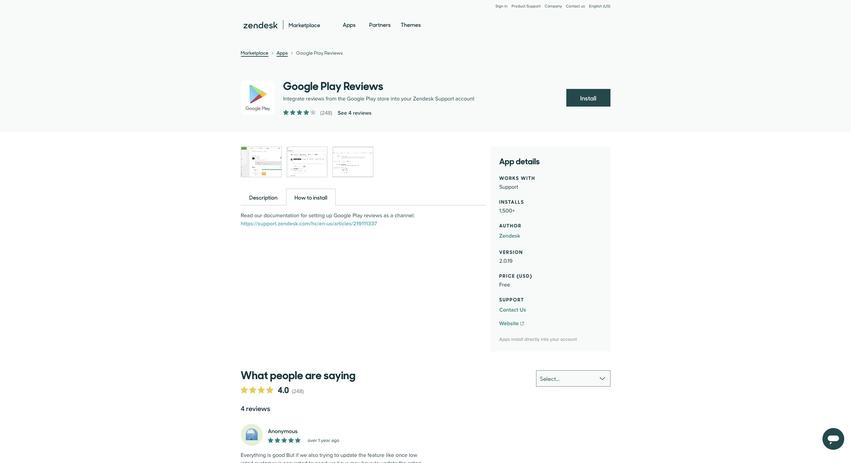 Task type: vqa. For each thing, say whether or not it's contained in the screenshot.
version
yes



Task type: describe. For each thing, give the bounding box(es) containing it.
sign
[[496, 4, 504, 9]]

price (usd) free
[[500, 272, 533, 289]]

what people are saying
[[241, 367, 356, 383]]

to right the trying
[[335, 453, 339, 459]]

product
[[512, 4, 526, 9]]

your inside google play reviews integrate reviews from the google play store into your zendesk support account
[[401, 96, 412, 102]]

price
[[500, 272, 516, 280]]

0 horizontal spatial is
[[268, 453, 271, 459]]

( 248 )
[[321, 110, 333, 117]]

what
[[241, 367, 268, 383]]

2 have from the left
[[362, 461, 373, 464]]

see
[[338, 110, 347, 117]]

details
[[516, 155, 540, 167]]

1 horizontal spatial is
[[278, 461, 282, 464]]

year
[[321, 438, 330, 444]]

1 vertical spatial install
[[512, 337, 524, 343]]

partners link
[[370, 15, 391, 35]]

0 horizontal spatial 4
[[241, 404, 245, 414]]

low
[[409, 453, 418, 459]]

1 horizontal spatial good
[[315, 461, 328, 464]]

how to install
[[295, 194, 328, 201]]

https://support.zendesk.com/hc/en-us/articles/219111337 link
[[241, 221, 377, 227]]

product support
[[512, 4, 541, 9]]

4 inside 'link'
[[349, 110, 352, 117]]

1 vertical spatial your
[[550, 337, 560, 343]]

website
[[500, 321, 519, 327]]

0 horizontal spatial apps
[[277, 49, 288, 56]]

1 vertical spatial into
[[541, 337, 549, 343]]

app
[[500, 155, 515, 167]]

with
[[521, 174, 536, 182]]

themes
[[401, 21, 421, 28]]

rated
[[241, 461, 253, 464]]

installs
[[500, 198, 525, 205]]

read
[[241, 213, 253, 219]]

(us)
[[604, 4, 611, 9]]

from
[[326, 96, 337, 102]]

1 vertical spatial the
[[359, 453, 367, 459]]

zendesk inside google play reviews integrate reviews from the google play store into your zendesk support account
[[413, 96, 434, 102]]

feature
[[368, 453, 385, 459]]

reviews inside 'link'
[[353, 110, 372, 117]]

1 have from the left
[[338, 461, 349, 464]]

ago
[[332, 438, 340, 444]]

documentation
[[264, 213, 300, 219]]

see 4 reviews link
[[338, 109, 372, 117]]

in
[[505, 4, 508, 9]]

as
[[384, 213, 389, 219]]

reviews for google play reviews
[[325, 50, 343, 56]]

saying
[[324, 367, 356, 383]]

contact for contact us
[[566, 4, 580, 9]]

support inside works with support
[[500, 184, 519, 191]]

248 inside '4.0 ( 248 )'
[[293, 389, 303, 395]]

zendesk image
[[244, 22, 278, 29]]

directly
[[525, 337, 540, 343]]

our
[[255, 213, 262, 219]]

trying
[[320, 453, 333, 459]]

version
[[500, 249, 524, 256]]

are
[[305, 367, 322, 383]]

https://support.zendesk.com/hc/en-
[[241, 221, 327, 227]]

anonymous
[[268, 428, 298, 435]]

everything
[[241, 453, 266, 459]]

everything is good but if we also trying to update the feature like once low rated customer is converted to good we have may have to update the ratin
[[241, 453, 422, 464]]

but
[[287, 453, 295, 459]]

channel:
[[395, 213, 415, 219]]

zendesk inside 'link'
[[500, 233, 521, 240]]

up
[[326, 213, 333, 219]]

into inside google play reviews integrate reviews from the google play store into your zendesk support account
[[391, 96, 400, 102]]

like
[[386, 453, 395, 459]]

setting
[[309, 213, 325, 219]]

works
[[500, 174, 520, 182]]

how
[[295, 194, 306, 201]]

0 horizontal spatial we
[[300, 453, 307, 459]]

to right how
[[307, 194, 312, 201]]

us
[[581, 4, 586, 9]]

version 2.0.19
[[500, 249, 524, 265]]

install inside tab list
[[313, 194, 328, 201]]

converted
[[284, 461, 308, 464]]

4.0 ( 248 )
[[278, 384, 304, 396]]

also
[[309, 453, 318, 459]]

over
[[308, 438, 317, 444]]

google play reviews integrate reviews from the google play store into your zendesk support account
[[283, 77, 475, 102]]

for
[[301, 213, 307, 219]]

2 horizontal spatial apps
[[500, 337, 511, 343]]

play inside read our documentation for setting up google play reviews as a channel: https://support.zendesk.com/hc/en-us/articles/219111337
[[353, 213, 363, 219]]

people
[[270, 367, 303, 383]]

reviews up user photo at the bottom of page
[[246, 404, 270, 414]]

1,500+
[[500, 208, 515, 215]]

over 1 year ago
[[308, 438, 340, 444]]

2.0.19
[[500, 258, 513, 265]]

english (us) link
[[590, 4, 611, 16]]

app details
[[500, 155, 540, 167]]

company
[[545, 4, 562, 9]]

store
[[378, 96, 390, 102]]

( inside '4.0 ( 248 )'
[[292, 389, 293, 395]]

zendesk link
[[500, 232, 602, 240]]

reviews inside read our documentation for setting up google play reviews as a channel: https://support.zendesk.com/hc/en-us/articles/219111337
[[364, 213, 383, 219]]

4 reviews
[[241, 404, 270, 414]]

1 horizontal spatial update
[[381, 461, 398, 464]]



Task type: locate. For each thing, give the bounding box(es) containing it.
customer
[[255, 461, 277, 464]]

248
[[322, 110, 331, 117], [293, 389, 303, 395]]

reviews
[[325, 50, 343, 56], [344, 77, 384, 93]]

0 horizontal spatial install
[[313, 194, 328, 201]]

0 vertical spatial your
[[401, 96, 412, 102]]

to down also
[[309, 461, 314, 464]]

4
[[349, 110, 352, 117], [241, 404, 245, 414]]

1 horizontal spatial reviews
[[344, 77, 384, 93]]

0 horizontal spatial zendesk
[[413, 96, 434, 102]]

is right customer
[[278, 461, 282, 464]]

1 horizontal spatial apps link
[[343, 15, 356, 35]]

0 horizontal spatial apps link
[[277, 49, 288, 57]]

preview image of app image
[[241, 147, 281, 177], [287, 147, 327, 177], [333, 147, 373, 177]]

0 vertical spatial the
[[338, 96, 346, 102]]

)
[[331, 110, 333, 117], [303, 389, 304, 395]]

0 horizontal spatial the
[[338, 96, 346, 102]]

account
[[456, 96, 475, 102], [561, 337, 577, 343]]

good left but
[[273, 453, 285, 459]]

installs 1,500+
[[500, 198, 525, 215]]

0 horizontal spatial (
[[292, 389, 293, 395]]

0 horizontal spatial update
[[341, 453, 357, 459]]

see 4 reviews
[[338, 110, 372, 117]]

user photo image
[[241, 425, 263, 446]]

0 vertical spatial 4
[[349, 110, 352, 117]]

good
[[273, 453, 285, 459], [315, 461, 328, 464]]

0 vertical spatial apps
[[343, 21, 356, 28]]

update down like
[[381, 461, 398, 464]]

contact us link
[[566, 4, 586, 9]]

if
[[296, 453, 299, 459]]

1 vertical spatial )
[[303, 389, 304, 395]]

contact for contact us
[[500, 307, 519, 314]]

works with support
[[500, 174, 536, 191]]

0 horizontal spatial have
[[338, 461, 349, 464]]

support inside global-navigation-secondary "element"
[[527, 4, 541, 9]]

0 vertical spatial apps link
[[343, 15, 356, 35]]

free
[[500, 282, 511, 289]]

1 horizontal spatial we
[[329, 461, 336, 464]]

(
[[321, 110, 322, 117], [292, 389, 293, 395]]

have
[[338, 461, 349, 464], [362, 461, 373, 464]]

the
[[338, 96, 346, 102], [359, 453, 367, 459], [399, 461, 407, 464]]

reviews left the as
[[364, 213, 383, 219]]

0 horizontal spatial reviews
[[325, 50, 343, 56]]

0 vertical spatial is
[[268, 453, 271, 459]]

1 horizontal spatial zendesk
[[500, 233, 521, 240]]

1 horizontal spatial into
[[541, 337, 549, 343]]

once
[[396, 453, 408, 459]]

1 horizontal spatial your
[[550, 337, 560, 343]]

1 vertical spatial is
[[278, 461, 282, 464]]

248 right "4.0"
[[293, 389, 303, 395]]

apps link right marketplace link
[[277, 49, 288, 57]]

1 vertical spatial update
[[381, 461, 398, 464]]

reviews inside google play reviews integrate reviews from the google play store into your zendesk support account
[[306, 96, 325, 102]]

apps link
[[343, 15, 356, 35], [277, 49, 288, 57]]

company link
[[545, 4, 562, 16]]

0 vertical spatial contact
[[566, 4, 580, 9]]

google play reviews
[[296, 50, 343, 56]]

may
[[351, 461, 360, 464]]

0 horizontal spatial )
[[303, 389, 304, 395]]

0 vertical spatial update
[[341, 453, 357, 459]]

) left see
[[331, 110, 333, 117]]

play
[[314, 50, 324, 56], [321, 77, 342, 93], [366, 96, 376, 102], [353, 213, 363, 219]]

install button
[[567, 89, 611, 107]]

we
[[300, 453, 307, 459], [329, 461, 336, 464]]

1 horizontal spatial )
[[331, 110, 333, 117]]

0 vertical spatial account
[[456, 96, 475, 102]]

1 preview image of app image from the left
[[241, 147, 281, 177]]

apps down "website"
[[500, 337, 511, 343]]

2 horizontal spatial the
[[399, 461, 407, 464]]

2 preview image of app image from the left
[[287, 147, 327, 177]]

have down feature
[[362, 461, 373, 464]]

4 up user photo at the bottom of page
[[241, 404, 245, 414]]

reviews right see
[[353, 110, 372, 117]]

apps link left partners "link"
[[343, 15, 356, 35]]

have left may
[[338, 461, 349, 464]]

us
[[520, 307, 527, 314]]

2 vertical spatial apps
[[500, 337, 511, 343]]

marketplace link
[[241, 49, 269, 57]]

website link
[[500, 320, 602, 328]]

1 vertical spatial 4
[[241, 404, 245, 414]]

your
[[401, 96, 412, 102], [550, 337, 560, 343]]

apps left partners
[[343, 21, 356, 28]]

to down feature
[[375, 461, 380, 464]]

to
[[307, 194, 312, 201], [335, 453, 339, 459], [309, 461, 314, 464], [375, 461, 380, 464]]

a
[[391, 213, 394, 219]]

contact left us
[[566, 4, 580, 9]]

1 horizontal spatial contact
[[566, 4, 580, 9]]

your right store
[[401, 96, 412, 102]]

the right from
[[338, 96, 346, 102]]

we right if
[[300, 453, 307, 459]]

1 vertical spatial 248
[[293, 389, 303, 395]]

zendesk
[[413, 96, 434, 102], [500, 233, 521, 240]]

description
[[249, 194, 278, 201]]

the inside google play reviews integrate reviews from the google play store into your zendesk support account
[[338, 96, 346, 102]]

0 vertical spatial install
[[313, 194, 328, 201]]

( right "4.0"
[[292, 389, 293, 395]]

author
[[500, 222, 522, 229]]

reviews left from
[[306, 96, 325, 102]]

themes link
[[401, 15, 421, 35]]

we down the trying
[[329, 461, 336, 464]]

apps
[[343, 21, 356, 28], [277, 49, 288, 56], [500, 337, 511, 343]]

2 vertical spatial the
[[399, 461, 407, 464]]

into right directly
[[541, 337, 549, 343]]

reviews for google play reviews integrate reviews from the google play store into your zendesk support account
[[344, 77, 384, 93]]

3 preview image of app image from the left
[[333, 147, 373, 177]]

0 vertical spatial )
[[331, 110, 333, 117]]

install left directly
[[512, 337, 524, 343]]

0 vertical spatial zendesk
[[413, 96, 434, 102]]

1 vertical spatial reviews
[[344, 77, 384, 93]]

4 right see
[[349, 110, 352, 117]]

(usd)
[[517, 272, 533, 280]]

english
[[590, 4, 603, 9]]

star fill image
[[290, 110, 296, 115], [297, 110, 302, 115], [304, 110, 309, 115], [241, 387, 248, 394], [249, 387, 257, 394], [266, 387, 274, 394], [282, 438, 287, 444]]

sign in
[[496, 4, 508, 9]]

0 horizontal spatial account
[[456, 96, 475, 102]]

the up may
[[359, 453, 367, 459]]

1 vertical spatial zendesk
[[500, 233, 521, 240]]

) inside '4.0 ( 248 )'
[[303, 389, 304, 395]]

1 horizontal spatial apps
[[343, 21, 356, 28]]

read our documentation for setting up google play reviews as a channel: https://support.zendesk.com/hc/en-us/articles/219111337
[[241, 213, 415, 227]]

1 vertical spatial apps
[[277, 49, 288, 56]]

1 horizontal spatial have
[[362, 461, 373, 464]]

contact inside global-navigation-secondary "element"
[[566, 4, 580, 9]]

0 horizontal spatial your
[[401, 96, 412, 102]]

1 vertical spatial good
[[315, 461, 328, 464]]

install up setting
[[313, 194, 328, 201]]

into right store
[[391, 96, 400, 102]]

0 horizontal spatial into
[[391, 96, 400, 102]]

0 vertical spatial (
[[321, 110, 322, 117]]

global-navigation-secondary element
[[241, 0, 611, 16]]

your down website link
[[550, 337, 560, 343]]

( left see
[[321, 110, 322, 117]]

0 vertical spatial 248
[[322, 110, 331, 117]]

248 down from
[[322, 110, 331, 117]]

1 horizontal spatial the
[[359, 453, 367, 459]]

0 vertical spatial into
[[391, 96, 400, 102]]

tab list
[[241, 189, 486, 206]]

1 horizontal spatial install
[[512, 337, 524, 343]]

1 horizontal spatial preview image of app image
[[287, 147, 327, 177]]

0 horizontal spatial preview image of app image
[[241, 147, 281, 177]]

tab list containing description
[[241, 189, 486, 206]]

update
[[341, 453, 357, 459], [381, 461, 398, 464]]

1 horizontal spatial 4
[[349, 110, 352, 117]]

1 horizontal spatial account
[[561, 337, 577, 343]]

marketplace
[[241, 49, 269, 56]]

) down what people are saying
[[303, 389, 304, 395]]

us/articles/219111337
[[327, 221, 377, 227]]

contact
[[566, 4, 580, 9], [500, 307, 519, 314]]

support inside google play reviews integrate reviews from the google play store into your zendesk support account
[[436, 96, 454, 102]]

1 horizontal spatial 248
[[322, 110, 331, 117]]

0 horizontal spatial contact
[[500, 307, 519, 314]]

google inside read our documentation for setting up google play reviews as a channel: https://support.zendesk.com/hc/en-us/articles/219111337
[[334, 213, 351, 219]]

contact us
[[566, 4, 586, 9]]

install
[[581, 94, 597, 102]]

1 vertical spatial we
[[329, 461, 336, 464]]

0 horizontal spatial good
[[273, 453, 285, 459]]

contact up "website"
[[500, 307, 519, 314]]

integrate
[[283, 96, 305, 102]]

star fill image
[[283, 110, 289, 115], [311, 110, 316, 115], [258, 387, 265, 394], [268, 438, 274, 444], [275, 438, 280, 444], [289, 438, 294, 444], [295, 438, 301, 444]]

install
[[313, 194, 328, 201], [512, 337, 524, 343]]

account inside google play reviews integrate reviews from the google play store into your zendesk support account
[[456, 96, 475, 102]]

apps right the "marketplace"
[[277, 49, 288, 56]]

partners
[[370, 21, 391, 28]]

1
[[318, 438, 320, 444]]

1 horizontal spatial (
[[321, 110, 322, 117]]

good down the trying
[[315, 461, 328, 464]]

0 vertical spatial good
[[273, 453, 285, 459]]

0 vertical spatial we
[[300, 453, 307, 459]]

1 vertical spatial contact
[[500, 307, 519, 314]]

contact us
[[500, 307, 527, 314]]

apps install directly into your account
[[500, 337, 577, 343]]

reviews inside google play reviews integrate reviews from the google play store into your zendesk support account
[[344, 77, 384, 93]]

1 vertical spatial apps link
[[277, 49, 288, 57]]

2 horizontal spatial preview image of app image
[[333, 147, 373, 177]]

contact us link
[[500, 306, 602, 315]]

4.0
[[278, 384, 289, 396]]

the down once
[[399, 461, 407, 464]]

is
[[268, 453, 271, 459], [278, 461, 282, 464]]

0 vertical spatial reviews
[[325, 50, 343, 56]]

1 vertical spatial account
[[561, 337, 577, 343]]

sign in link
[[496, 4, 508, 9]]

is up customer
[[268, 453, 271, 459]]

update up may
[[341, 453, 357, 459]]

0 horizontal spatial 248
[[293, 389, 303, 395]]

product support link
[[512, 4, 541, 9]]

1 vertical spatial (
[[292, 389, 293, 395]]



